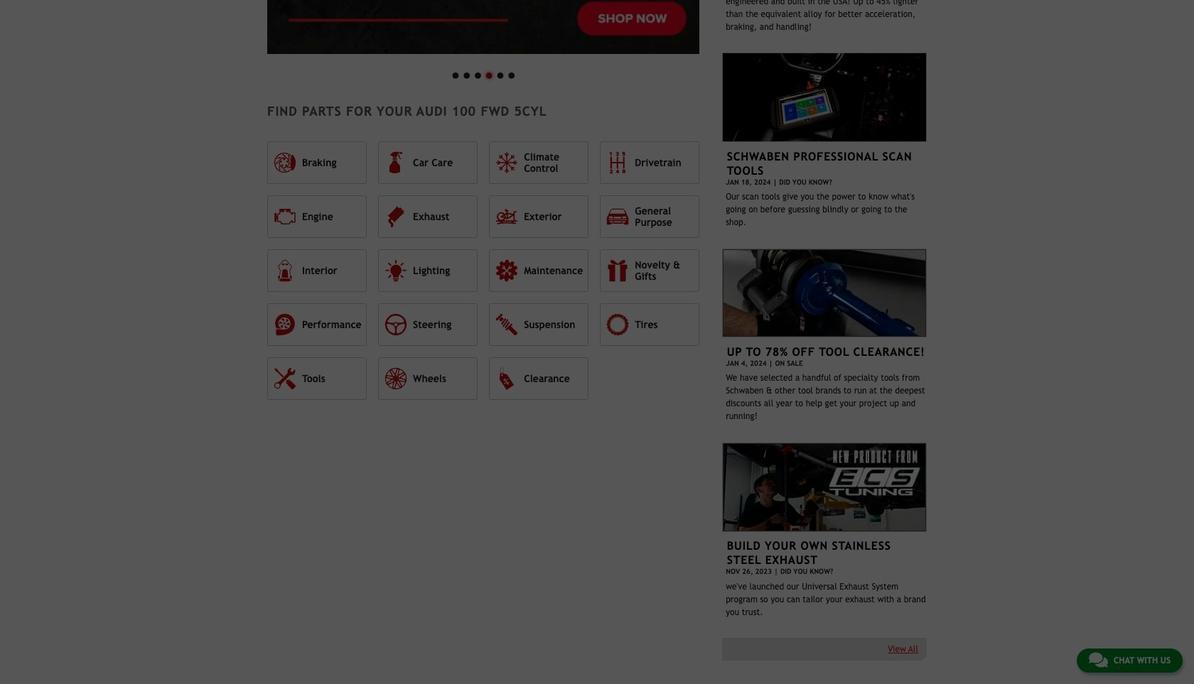 Task type: describe. For each thing, give the bounding box(es) containing it.
up to 78% off tool clearance! image
[[723, 249, 927, 338]]

build your own stainless steel exhaust image
[[723, 443, 927, 533]]

generic - ecs up to 30% off image
[[267, 0, 700, 54]]



Task type: vqa. For each thing, say whether or not it's contained in the screenshot.
Assembled%20By%20ECS Logo at the right bottom of page
no



Task type: locate. For each thing, give the bounding box(es) containing it.
schwaben professional scan tools image
[[723, 53, 927, 142]]



